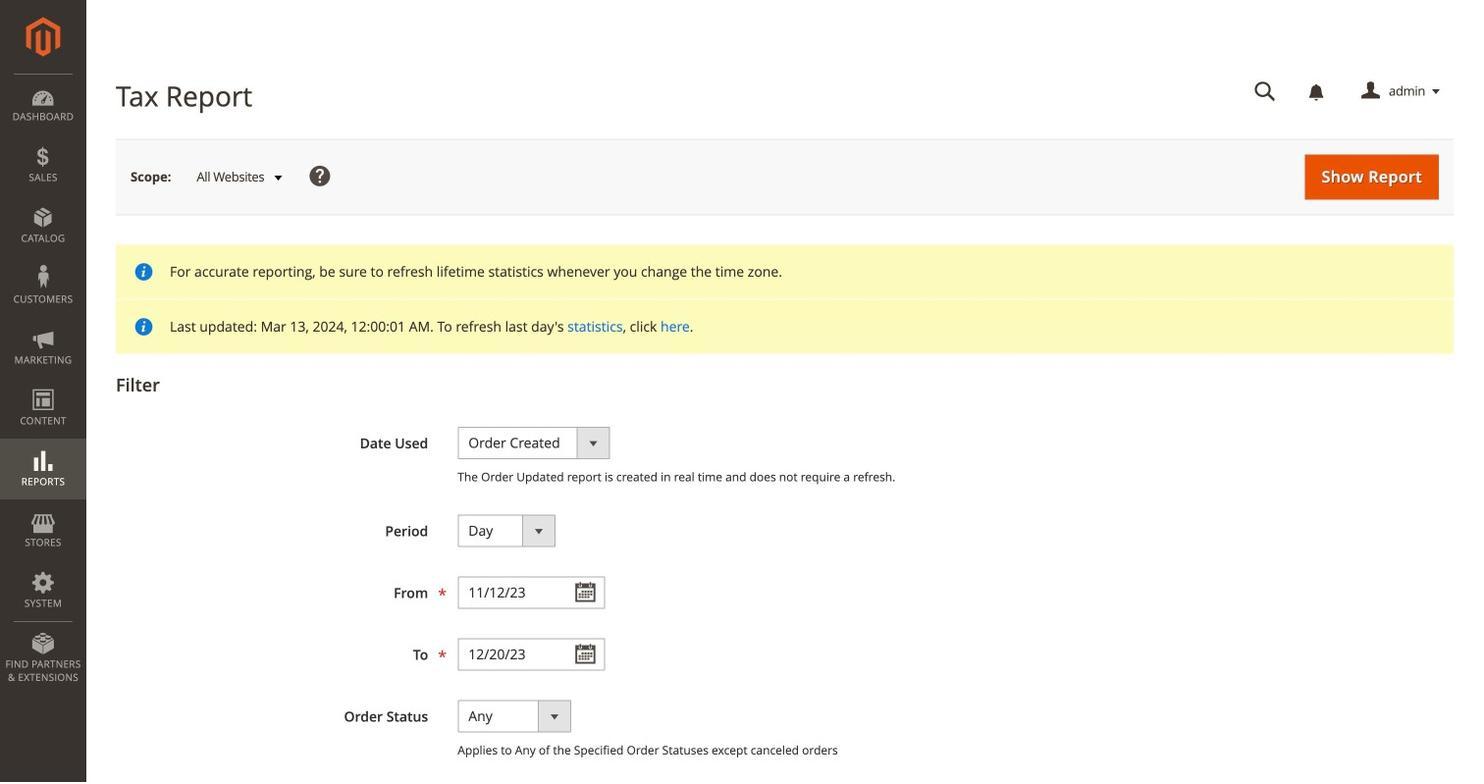 Task type: locate. For each thing, give the bounding box(es) containing it.
None text field
[[458, 577, 605, 609]]

menu bar
[[0, 74, 86, 694]]

None text field
[[1241, 75, 1290, 109], [458, 639, 605, 671], [1241, 75, 1290, 109], [458, 639, 605, 671]]

magento admin panel image
[[26, 17, 60, 57]]



